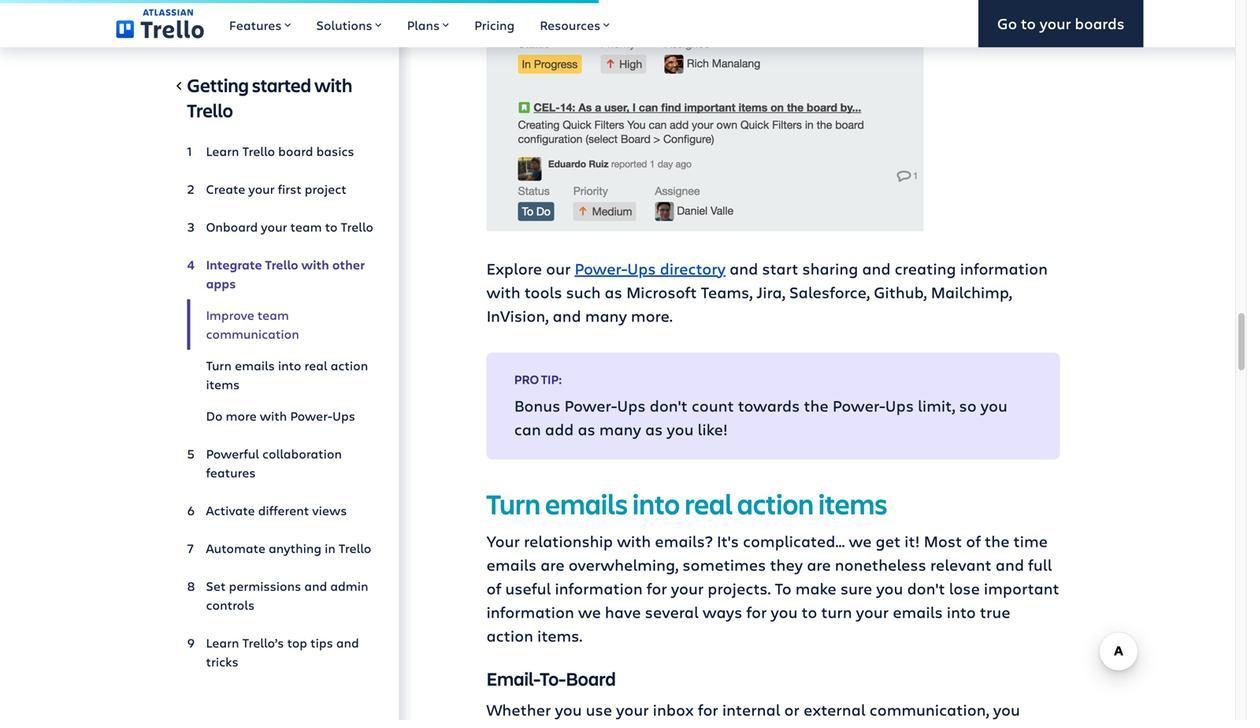 Task type: describe. For each thing, give the bounding box(es) containing it.
to
[[775, 578, 792, 599]]

other
[[332, 256, 365, 273]]

salesforce,
[[790, 281, 870, 303]]

overwhelming,
[[569, 554, 679, 575]]

tips
[[311, 634, 333, 651]]

with for do more with power-ups
[[260, 407, 287, 424]]

set permissions and admin controls
[[206, 578, 368, 614]]

information inside and start sharing and creating information with tools such as microsoft teams, jira, salesforce, github, mailchimp, invision, and many more.
[[960, 258, 1048, 279]]

complicated…
[[743, 530, 845, 552]]

so
[[960, 395, 977, 416]]

integrate
[[206, 256, 262, 273]]

improve
[[206, 307, 254, 324]]

power- up add
[[565, 395, 617, 416]]

powerful collaboration features link
[[187, 438, 374, 489]]

pro tip: bonus power-ups don't count towards the power-ups limit, so you can add as many as you like!
[[514, 371, 1008, 440]]

start
[[762, 258, 799, 279]]

limit,
[[918, 395, 956, 416]]

with for getting started with trello
[[314, 73, 352, 97]]

1 vertical spatial to
[[325, 218, 338, 235]]

0 horizontal spatial as
[[578, 418, 596, 440]]

0 vertical spatial to
[[1021, 13, 1036, 34]]

do
[[206, 407, 223, 424]]

items for turn emails into real action items
[[206, 376, 240, 393]]

it!
[[905, 530, 920, 552]]

jira,
[[757, 281, 786, 303]]

turn for turn emails into real action items your relationship with emails? it's complicated… we get it! most of the time emails are overwhelming, sometimes they are nonetheless relevant and full of useful information for your projects. to make sure you don't lose important information we have several ways for you to turn your emails into true action items.
[[487, 485, 541, 522]]

you left use
[[555, 699, 582, 720]]

time
[[1014, 530, 1048, 552]]

basics
[[316, 143, 354, 160]]

projects.
[[708, 578, 771, 599]]

tools
[[525, 281, 562, 303]]

activate different views link
[[187, 495, 374, 526]]

tricks
[[206, 653, 239, 670]]

teams,
[[701, 281, 753, 303]]

you left the like!
[[667, 418, 694, 440]]

emails up the relationship
[[545, 485, 628, 522]]

and inside the set permissions and admin controls
[[304, 578, 327, 595]]

first
[[278, 180, 302, 197]]

github,
[[874, 281, 927, 303]]

emails down your
[[487, 554, 537, 575]]

getting started with trello
[[187, 73, 352, 123]]

1 vertical spatial we
[[578, 601, 601, 623]]

your down the create your first project
[[261, 218, 287, 235]]

0 vertical spatial we
[[849, 530, 872, 552]]

create your first project link
[[187, 173, 374, 205]]

mailchimp,
[[931, 281, 1013, 303]]

don't inside turn emails into real action items your relationship with emails? it's complicated… we get it! most of the time emails are overwhelming, sometimes they are nonetheless relevant and full of useful information for your projects. to make sure you don't lose important information we have several ways for you to turn your emails into true action items.
[[907, 578, 945, 599]]

collaboration
[[262, 445, 342, 462]]

items.
[[538, 625, 583, 646]]

and up github, at the top
[[862, 258, 891, 279]]

your down sure
[[856, 601, 889, 623]]

set permissions and admin controls link
[[187, 571, 374, 621]]

anything
[[269, 540, 322, 557]]

onboard your team to trello link
[[187, 211, 374, 243]]

bonus
[[514, 395, 561, 416]]

like!
[[698, 418, 728, 440]]

improve team communication
[[206, 307, 299, 342]]

your up several
[[671, 578, 704, 599]]

important
[[984, 578, 1060, 599]]

resources button
[[527, 0, 623, 47]]

trello inside integrate trello with other apps
[[265, 256, 298, 273]]

improve team communication link
[[187, 299, 374, 350]]

true
[[980, 601, 1011, 623]]

pricing
[[475, 17, 515, 33]]

many inside and start sharing and creating information with tools such as microsoft teams, jira, salesforce, github, mailchimp, invision, and many more.
[[585, 305, 627, 326]]

permissions
[[229, 578, 301, 595]]

pricing link
[[462, 0, 527, 47]]

1 vertical spatial of
[[487, 578, 501, 599]]

get
[[876, 530, 901, 552]]

the inside pro tip: bonus power-ups don't count towards the power-ups limit, so you can add as many as you like!
[[804, 395, 829, 416]]

sure
[[841, 578, 873, 599]]

trello inside 'automate anything in trello' link
[[339, 540, 372, 557]]

turn
[[821, 601, 852, 623]]

emails?
[[655, 530, 713, 552]]

real for turn emails into real action items your relationship with emails? it's complicated… we get it! most of the time emails are overwhelming, sometimes they are nonetheless relevant and full of useful information for your projects. to make sure you don't lose important information we have several ways for you to turn your emails into true action items.
[[685, 485, 733, 522]]

0 vertical spatial for
[[647, 578, 667, 599]]

your
[[487, 530, 520, 552]]

create your first project
[[206, 180, 347, 197]]

project
[[305, 180, 347, 197]]

0 vertical spatial of
[[966, 530, 981, 552]]

several
[[645, 601, 699, 623]]

emails down nonetheless at the bottom right of the page
[[893, 601, 943, 623]]

1 are from the left
[[541, 554, 565, 575]]

2 vertical spatial information
[[487, 601, 574, 623]]

getting
[[187, 73, 249, 97]]

2 are from the left
[[807, 554, 831, 575]]

top
[[287, 634, 307, 651]]

you right communication,
[[994, 699, 1021, 720]]

into for turn emails into real action items
[[278, 357, 301, 374]]

and down the such
[[553, 305, 581, 326]]

your inside email-to-board whether you use your inbox for internal or external communication, you
[[616, 699, 649, 720]]

power- up the such
[[575, 258, 628, 279]]

communication,
[[870, 699, 990, 720]]

make
[[796, 578, 837, 599]]

and start sharing and creating information with tools such as microsoft teams, jira, salesforce, github, mailchimp, invision, and many more.
[[487, 258, 1048, 326]]

power- up collaboration
[[290, 407, 332, 424]]

onboard your team to trello
[[206, 218, 374, 235]]

your left first
[[249, 180, 275, 197]]

the inside turn emails into real action items your relationship with emails? it's complicated… we get it! most of the time emails are overwhelming, sometimes they are nonetheless relevant and full of useful information for your projects. to make sure you don't lose important information we have several ways for you to turn your emails into true action items.
[[985, 530, 1010, 552]]

relationship
[[524, 530, 613, 552]]

automate anything in trello
[[206, 540, 372, 557]]

powerful
[[206, 445, 259, 462]]

resources
[[540, 17, 601, 33]]

features
[[229, 17, 282, 33]]

invision,
[[487, 305, 549, 326]]

create
[[206, 180, 245, 197]]

ways
[[703, 601, 743, 623]]

explore
[[487, 258, 542, 279]]

emails inside 'turn emails into real action items'
[[235, 357, 275, 374]]

it's
[[717, 530, 739, 552]]

trello inside getting started with trello
[[187, 98, 233, 123]]

0 vertical spatial team
[[290, 218, 322, 235]]

into for turn emails into real action items your relationship with emails? it's complicated… we get it! most of the time emails are overwhelming, sometimes they are nonetheless relevant and full of useful information for your projects. to make sure you don't lose important information we have several ways for you to turn your emails into true action items.
[[633, 485, 680, 522]]

learn for learn trello's top tips and tricks
[[206, 634, 239, 651]]

board
[[566, 666, 616, 691]]



Task type: vqa. For each thing, say whether or not it's contained in the screenshot.
the bottommost action
yes



Task type: locate. For each thing, give the bounding box(es) containing it.
into down lose
[[947, 601, 976, 623]]

automate anything in trello link
[[187, 533, 374, 564]]

in
[[325, 540, 336, 557]]

learn up create
[[206, 143, 239, 160]]

with left other
[[302, 256, 329, 273]]

with for integrate trello with other apps
[[302, 256, 329, 273]]

turn down communication
[[206, 357, 232, 374]]

the right towards
[[804, 395, 829, 416]]

0 horizontal spatial real
[[305, 357, 328, 374]]

2 vertical spatial action
[[487, 625, 534, 646]]

1 horizontal spatial don't
[[907, 578, 945, 599]]

nonetheless
[[835, 554, 927, 575]]

and inside learn trello's top tips and tricks
[[336, 634, 359, 651]]

sharing
[[803, 258, 859, 279]]

don't left count
[[650, 395, 688, 416]]

into up emails?
[[633, 485, 680, 522]]

information up have
[[555, 578, 643, 599]]

with right more at the left bottom
[[260, 407, 287, 424]]

1 horizontal spatial real
[[685, 485, 733, 522]]

to inside turn emails into real action items your relationship with emails? it's complicated… we get it! most of the time emails are overwhelming, sometimes they are nonetheless relevant and full of useful information for your projects. to make sure you don't lose important information we have several ways for you to turn your emails into true action items.
[[802, 601, 818, 623]]

1 learn from the top
[[206, 143, 239, 160]]

real inside turn emails into real action items your relationship with emails? it's complicated… we get it! most of the time emails are overwhelming, sometimes they are nonetheless relevant and full of useful information for your projects. to make sure you don't lose important information we have several ways for you to turn your emails into true action items.
[[685, 485, 733, 522]]

action
[[331, 357, 368, 374], [738, 485, 814, 522], [487, 625, 534, 646]]

turn inside 'turn emails into real action items'
[[206, 357, 232, 374]]

1 horizontal spatial as
[[605, 281, 623, 303]]

1 horizontal spatial of
[[966, 530, 981, 552]]

features button
[[217, 0, 304, 47]]

learn inside learn trello's top tips and tricks
[[206, 634, 239, 651]]

trello inside learn trello board basics link
[[242, 143, 275, 160]]

emails
[[235, 357, 275, 374], [545, 485, 628, 522], [487, 554, 537, 575], [893, 601, 943, 623]]

1 horizontal spatial team
[[290, 218, 322, 235]]

0 horizontal spatial of
[[487, 578, 501, 599]]

we left have
[[578, 601, 601, 623]]

views
[[312, 502, 347, 519]]

directory
[[660, 258, 726, 279]]

1 horizontal spatial action
[[487, 625, 534, 646]]

action for turn emails into real action items your relationship with emails? it's complicated… we get it! most of the time emails are overwhelming, sometimes they are nonetheless relevant and full of useful information for your projects. to make sure you don't lose important information we have several ways for you to turn your emails into true action items.
[[738, 485, 814, 522]]

power-
[[575, 258, 628, 279], [565, 395, 617, 416], [833, 395, 886, 416], [290, 407, 332, 424]]

sometimes
[[683, 554, 766, 575]]

many
[[585, 305, 627, 326], [600, 418, 641, 440]]

many down the such
[[585, 305, 627, 326]]

to down the "make"
[[802, 601, 818, 623]]

1 vertical spatial information
[[555, 578, 643, 599]]

learn
[[206, 143, 239, 160], [206, 634, 239, 651]]

1 vertical spatial learn
[[206, 634, 239, 651]]

team down first
[[290, 218, 322, 235]]

action for turn emails into real action items
[[331, 357, 368, 374]]

0 vertical spatial real
[[305, 357, 328, 374]]

real for turn emails into real action items
[[305, 357, 328, 374]]

and left admin
[[304, 578, 327, 595]]

1 horizontal spatial to
[[802, 601, 818, 623]]

items up get
[[819, 485, 888, 522]]

0 horizontal spatial items
[[206, 376, 240, 393]]

trello's
[[242, 634, 284, 651]]

communication
[[206, 325, 299, 342]]

most
[[924, 530, 962, 552]]

information up mailchimp,
[[960, 258, 1048, 279]]

many right add
[[600, 418, 641, 440]]

page progress progress bar
[[0, 0, 599, 3]]

the left time on the bottom right
[[985, 530, 1010, 552]]

0 vertical spatial action
[[331, 357, 368, 374]]

with inside integrate trello with other apps
[[302, 256, 329, 273]]

turn for turn emails into real action items
[[206, 357, 232, 374]]

trello down getting on the left of page
[[187, 98, 233, 123]]

with down explore
[[487, 281, 521, 303]]

with inside getting started with trello
[[314, 73, 352, 97]]

0 vertical spatial items
[[206, 376, 240, 393]]

1 horizontal spatial turn
[[487, 485, 541, 522]]

1 vertical spatial for
[[747, 601, 767, 623]]

email-to-board whether you use your inbox for internal or external communication, you
[[487, 666, 1054, 720]]

0 horizontal spatial don't
[[650, 395, 688, 416]]

action inside 'turn emails into real action items'
[[331, 357, 368, 374]]

or
[[785, 699, 800, 720]]

you
[[981, 395, 1008, 416], [667, 418, 694, 440], [877, 578, 904, 599], [771, 601, 798, 623], [555, 699, 582, 720], [994, 699, 1021, 720]]

team up communication
[[258, 307, 289, 324]]

don't
[[650, 395, 688, 416], [907, 578, 945, 599]]

features
[[206, 464, 256, 481]]

1 vertical spatial don't
[[907, 578, 945, 599]]

0 vertical spatial turn
[[206, 357, 232, 374]]

you down nonetheless at the bottom right of the page
[[877, 578, 904, 599]]

0 horizontal spatial are
[[541, 554, 565, 575]]

1 vertical spatial into
[[633, 485, 680, 522]]

learn trello's top tips and tricks link
[[187, 627, 374, 678]]

0 vertical spatial into
[[278, 357, 301, 374]]

learn trello board basics
[[206, 143, 354, 160]]

and up teams,
[[730, 258, 758, 279]]

they
[[770, 554, 803, 575]]

0 horizontal spatial for
[[647, 578, 667, 599]]

full
[[1029, 554, 1052, 575]]

0 vertical spatial information
[[960, 258, 1048, 279]]

many inside pro tip: bonus power-ups don't count towards the power-ups limit, so you can add as many as you like!
[[600, 418, 641, 440]]

do more with power-ups
[[206, 407, 355, 424]]

are
[[541, 554, 565, 575], [807, 554, 831, 575]]

as inside and start sharing and creating information with tools such as microsoft teams, jira, salesforce, github, mailchimp, invision, and many more.
[[605, 281, 623, 303]]

into down the improve team communication link
[[278, 357, 301, 374]]

1 horizontal spatial into
[[633, 485, 680, 522]]

relevant
[[931, 554, 992, 575]]

0 vertical spatial don't
[[650, 395, 688, 416]]

integrate trello with other apps link
[[187, 249, 374, 299]]

solutions
[[316, 17, 372, 33]]

with up overwhelming, in the bottom of the page
[[617, 530, 651, 552]]

1 vertical spatial the
[[985, 530, 1010, 552]]

1 vertical spatial real
[[685, 485, 733, 522]]

powerful collaboration features
[[206, 445, 342, 481]]

with right 'started'
[[314, 73, 352, 97]]

as left the like!
[[645, 418, 663, 440]]

trello up other
[[341, 218, 374, 235]]

of left useful
[[487, 578, 501, 599]]

of up relevant
[[966, 530, 981, 552]]

useful
[[505, 578, 551, 599]]

2 vertical spatial to
[[802, 601, 818, 623]]

are down the relationship
[[541, 554, 565, 575]]

1 horizontal spatial are
[[807, 554, 831, 575]]

count
[[692, 395, 734, 416]]

emails down communication
[[235, 357, 275, 374]]

1 vertical spatial turn
[[487, 485, 541, 522]]

and up important
[[996, 554, 1025, 575]]

into inside 'turn emails into real action items'
[[278, 357, 301, 374]]

2 horizontal spatial into
[[947, 601, 976, 623]]

your right use
[[616, 699, 649, 720]]

items inside 'turn emails into real action items'
[[206, 376, 240, 393]]

items for turn emails into real action items your relationship with emails? it's complicated… we get it! most of the time emails are overwhelming, sometimes they are nonetheless relevant and full of useful information for your projects. to make sure you don't lose important information we have several ways for you to turn your emails into true action items.
[[819, 485, 888, 522]]

1 horizontal spatial we
[[849, 530, 872, 552]]

0 horizontal spatial turn
[[206, 357, 232, 374]]

to right go
[[1021, 13, 1036, 34]]

to-
[[540, 666, 566, 691]]

as right add
[[578, 418, 596, 440]]

0 horizontal spatial action
[[331, 357, 368, 374]]

items inside turn emails into real action items your relationship with emails? it's complicated… we get it! most of the time emails are overwhelming, sometimes they are nonetheless relevant and full of useful information for your projects. to make sure you don't lose important information we have several ways for you to turn your emails into true action items.
[[819, 485, 888, 522]]

team inside improve team communication
[[258, 307, 289, 324]]

real down the improve team communication link
[[305, 357, 328, 374]]

2 horizontal spatial for
[[747, 601, 767, 623]]

started
[[252, 73, 311, 97]]

1 vertical spatial action
[[738, 485, 814, 522]]

1 horizontal spatial items
[[819, 485, 888, 522]]

email-
[[487, 666, 540, 691]]

your
[[1040, 13, 1071, 34], [249, 180, 275, 197], [261, 218, 287, 235], [671, 578, 704, 599], [856, 601, 889, 623], [616, 699, 649, 720]]

1 vertical spatial items
[[819, 485, 888, 522]]

our
[[546, 258, 571, 279]]

2 horizontal spatial to
[[1021, 13, 1036, 34]]

turn emails into real action items your relationship with emails? it's complicated… we get it! most of the time emails are overwhelming, sometimes they are nonetheless relevant and full of useful information for your projects. to make sure you don't lose important information we have several ways for you to turn your emails into true action items.
[[487, 485, 1060, 646]]

0 horizontal spatial into
[[278, 357, 301, 374]]

we left get
[[849, 530, 872, 552]]

1 vertical spatial team
[[258, 307, 289, 324]]

do more with power-ups link
[[187, 400, 374, 432]]

with inside turn emails into real action items your relationship with emails? it's complicated… we get it! most of the time emails are overwhelming, sometimes they are nonetheless relevant and full of useful information for your projects. to make sure you don't lose important information we have several ways for you to turn your emails into true action items.
[[617, 530, 651, 552]]

you right so
[[981, 395, 1008, 416]]

an image showing the jira power-up on a trello card image
[[487, 0, 924, 231]]

more
[[226, 407, 257, 424]]

1 vertical spatial many
[[600, 418, 641, 440]]

atlassian trello image
[[116, 9, 204, 38]]

plans
[[407, 17, 440, 33]]

2 vertical spatial for
[[698, 699, 719, 720]]

learn up tricks
[[206, 634, 239, 651]]

turn inside turn emails into real action items your relationship with emails? it's complicated… we get it! most of the time emails are overwhelming, sometimes they are nonetheless relevant and full of useful information for your projects. to make sure you don't lose important information we have several ways for you to turn your emails into true action items.
[[487, 485, 541, 522]]

we
[[849, 530, 872, 552], [578, 601, 601, 623]]

2 vertical spatial into
[[947, 601, 976, 623]]

0 horizontal spatial to
[[325, 218, 338, 235]]

controls
[[206, 597, 255, 614]]

learn for learn trello board basics
[[206, 143, 239, 160]]

power- left limit, on the bottom right of page
[[833, 395, 886, 416]]

for up several
[[647, 578, 667, 599]]

to
[[1021, 13, 1036, 34], [325, 218, 338, 235], [802, 601, 818, 623]]

lose
[[949, 578, 980, 599]]

turn emails into real action items
[[206, 357, 368, 393]]

real inside 'turn emails into real action items'
[[305, 357, 328, 374]]

information down useful
[[487, 601, 574, 623]]

with inside and start sharing and creating information with tools such as microsoft teams, jira, salesforce, github, mailchimp, invision, and many more.
[[487, 281, 521, 303]]

can
[[514, 418, 541, 440]]

don't left lose
[[907, 578, 945, 599]]

0 horizontal spatial team
[[258, 307, 289, 324]]

whether
[[487, 699, 551, 720]]

more.
[[631, 305, 673, 326]]

inbox
[[653, 699, 694, 720]]

set
[[206, 578, 226, 595]]

2 learn from the top
[[206, 634, 239, 651]]

learn trello's top tips and tricks
[[206, 634, 359, 670]]

go
[[998, 13, 1018, 34]]

items up do
[[206, 376, 240, 393]]

0 horizontal spatial we
[[578, 601, 601, 623]]

for right inbox
[[698, 699, 719, 720]]

different
[[258, 502, 309, 519]]

trello down onboard your team to trello link
[[265, 256, 298, 273]]

use
[[586, 699, 612, 720]]

real
[[305, 357, 328, 374], [685, 485, 733, 522]]

turn up your
[[487, 485, 541, 522]]

1 horizontal spatial the
[[985, 530, 1010, 552]]

2 horizontal spatial as
[[645, 418, 663, 440]]

activate
[[206, 502, 255, 519]]

for down projects.
[[747, 601, 767, 623]]

pro
[[514, 371, 539, 388]]

are up the "make"
[[807, 554, 831, 575]]

board
[[278, 143, 313, 160]]

external
[[804, 699, 866, 720]]

learn trello board basics link
[[187, 136, 374, 167]]

creating
[[895, 258, 956, 279]]

your left boards
[[1040, 13, 1071, 34]]

boards
[[1075, 13, 1125, 34]]

0 vertical spatial many
[[585, 305, 627, 326]]

to down project
[[325, 218, 338, 235]]

2 horizontal spatial action
[[738, 485, 814, 522]]

0 horizontal spatial the
[[804, 395, 829, 416]]

trello inside onboard your team to trello link
[[341, 218, 374, 235]]

admin
[[330, 578, 368, 595]]

team
[[290, 218, 322, 235], [258, 307, 289, 324]]

trello left board
[[242, 143, 275, 160]]

0 vertical spatial learn
[[206, 143, 239, 160]]

for inside email-to-board whether you use your inbox for internal or external communication, you
[[698, 699, 719, 720]]

real up it's
[[685, 485, 733, 522]]

as down explore our power-ups directory
[[605, 281, 623, 303]]

the
[[804, 395, 829, 416], [985, 530, 1010, 552]]

trello right in
[[339, 540, 372, 557]]

you down to
[[771, 601, 798, 623]]

1 horizontal spatial for
[[698, 699, 719, 720]]

don't inside pro tip: bonus power-ups don't count towards the power-ups limit, so you can add as many as you like!
[[650, 395, 688, 416]]

towards
[[738, 395, 800, 416]]

activate different views
[[206, 502, 347, 519]]

ups
[[628, 258, 656, 279], [617, 395, 646, 416], [886, 395, 914, 416], [332, 407, 355, 424]]

and inside turn emails into real action items your relationship with emails? it's complicated… we get it! most of the time emails are overwhelming, sometimes they are nonetheless relevant and full of useful information for your projects. to make sure you don't lose important information we have several ways for you to turn your emails into true action items.
[[996, 554, 1025, 575]]

and right tips
[[336, 634, 359, 651]]

0 vertical spatial the
[[804, 395, 829, 416]]

with
[[314, 73, 352, 97], [302, 256, 329, 273], [487, 281, 521, 303], [260, 407, 287, 424], [617, 530, 651, 552]]

solutions button
[[304, 0, 395, 47]]



